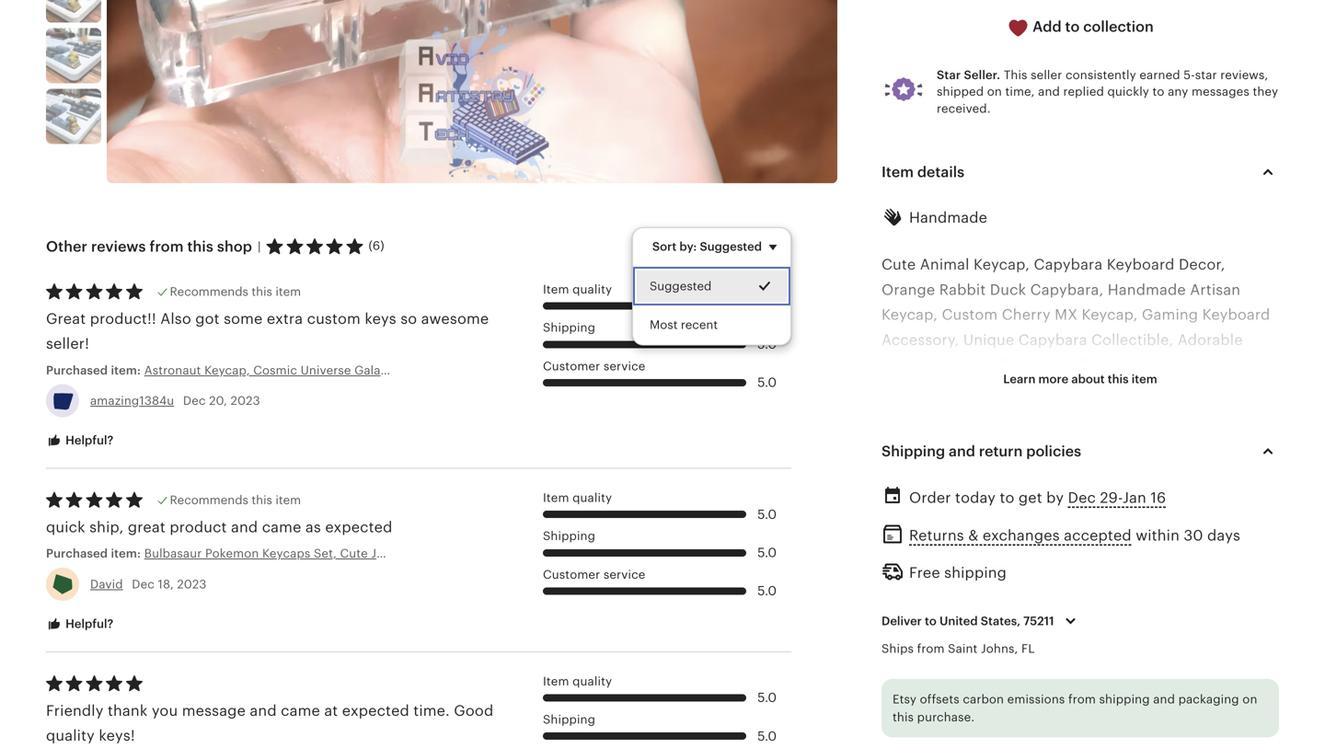 Task type: locate. For each thing, give the bounding box(es) containing it.
1 vertical spatial item
[[1132, 373, 1158, 386]]

from
[[150, 239, 184, 255], [918, 642, 945, 656], [1069, 693, 1097, 707]]

helpful? button down david
[[32, 608, 127, 642]]

helpful? down david
[[63, 617, 114, 631]]

1 horizontal spatial from
[[918, 642, 945, 656]]

1 vertical spatial on
[[1243, 693, 1258, 707]]

1 horizontal spatial more
[[1039, 373, 1069, 386]]

for down tools;
[[1111, 732, 1131, 749]]

on inside this seller consistently earned 5-star reviews, shipped on time, and replied quickly to any messages they received.
[[988, 85, 1003, 99]]

1 horizontal spatial unique
[[1156, 432, 1207, 448]]

recommends up quick ship, great product and came as expected
[[170, 494, 249, 507]]

ships
[[882, 642, 914, 656]]

to right the add
[[1066, 19, 1080, 35]]

product
[[170, 519, 227, 536]]

sort
[[653, 240, 677, 254]]

0 vertical spatial unique
[[964, 332, 1015, 348]]

item:
[[111, 364, 141, 377], [111, 547, 141, 561]]

item: down "ship,"
[[111, 547, 141, 561]]

20,
[[209, 394, 227, 408]]

capybara keycap cute animal inspired gaming keyboard cap capybara duck image
[[46, 28, 101, 83]]

1 vertical spatial came
[[281, 703, 320, 719]]

good
[[454, 703, 494, 719]]

of right world
[[1223, 632, 1237, 649]]

and down resin
[[949, 443, 976, 460]]

on up expressions
[[1243, 693, 1258, 707]]

1 vertical spatial recommends this item
[[170, 494, 301, 507]]

1 service from the top
[[604, 359, 646, 373]]

capybara
[[1034, 257, 1103, 273], [1019, 332, 1088, 348], [1077, 357, 1146, 373], [1155, 382, 1224, 398], [985, 407, 1054, 423], [1126, 407, 1195, 423], [1027, 532, 1096, 549], [1093, 657, 1162, 674]]

0 horizontal spatial the
[[1046, 632, 1070, 649]]

our up the setup!
[[999, 532, 1023, 549]]

capybara down heartwarming
[[1093, 657, 1162, 674]]

2 vertical spatial from
[[1069, 693, 1097, 707]]

item details
[[882, 164, 965, 180]]

customer for great product!! also got some extra custom keys so awesome seller!
[[543, 359, 601, 373]]

etsy
[[893, 693, 917, 707]]

2 horizontal spatial from
[[1069, 693, 1097, 707]]

1 vertical spatial more
[[987, 707, 1024, 724]]

suggested inside suggested button
[[650, 280, 712, 293]]

1 horizontal spatial keycap
[[1100, 532, 1152, 549]]

1 vertical spatial the
[[1046, 632, 1070, 649]]

this inside etsy offsets carbon emissions from shipping and packaging on this purchase.
[[893, 711, 914, 725]]

1 vertical spatial keycap
[[1100, 532, 1152, 549]]

on inside etsy offsets carbon emissions from shipping and packaging on this purchase.
[[1243, 693, 1258, 707]]

to up immerse on the right bottom
[[925, 614, 937, 628]]

menu containing suggested
[[632, 228, 792, 346]]

expected inside friendly thank you message and came at expected time. good quality keys!
[[342, 703, 410, 719]]

🐾😊⌨️bring
[[882, 507, 965, 524]]

2 recommends this item from the top
[[170, 494, 301, 507]]

0 vertical spatial 2023
[[231, 394, 260, 408]]

0 vertical spatial dec
[[183, 394, 206, 408]]

capybara down capybara
[[1027, 532, 1096, 549]]

0 vertical spatial the
[[1156, 532, 1179, 549]]

and inside 🔌 immerse yourself in the heartwarming world of capybaras with our exclusive capybara keycap—a must-have for enthusiasts who understand that keyboards are more than just tools; they're expressions of individuality and joy. crafted for unive
[[993, 732, 1020, 749]]

0 vertical spatial more
[[1039, 373, 1069, 386]]

menu
[[632, 228, 792, 346]]

the inside 🐾😊⌨️bring a touch of capybara cuteness to your keyboard! make our capybara keycap the centerpiece of your gaming setup!
[[1156, 532, 1179, 549]]

from right reviews
[[150, 239, 184, 255]]

1 vertical spatial for
[[1111, 732, 1131, 749]]

and inside friendly thank you message and came at expected time. good quality keys!
[[250, 703, 277, 719]]

1 vertical spatial customer service
[[543, 568, 646, 582]]

1 vertical spatial recommends
[[170, 494, 249, 507]]

0 horizontal spatial from
[[150, 239, 184, 255]]

keycap,
[[974, 257, 1030, 273], [882, 307, 938, 323], [1082, 307, 1138, 323], [882, 407, 938, 423], [882, 432, 938, 448]]

0 vertical spatial recommends this item
[[170, 285, 301, 299]]

your down 'keyboard!'
[[901, 557, 933, 574]]

purchased item: down "ship,"
[[46, 547, 144, 561]]

on for packaging
[[1243, 693, 1258, 707]]

1 vertical spatial expected
[[342, 703, 410, 719]]

1 5.0 from the top
[[758, 299, 777, 313]]

customer service for quick ship, great product and came as expected
[[543, 568, 646, 582]]

8 5.0 from the top
[[758, 729, 777, 744]]

suggested up most recent
[[650, 280, 712, 293]]

keycap down cuteness
[[1100, 532, 1152, 549]]

on for shipped
[[988, 85, 1003, 99]]

as
[[306, 519, 321, 536]]

1 vertical spatial 2023
[[177, 578, 207, 591]]

3 5.0 from the top
[[758, 375, 777, 390]]

unique down fan
[[1156, 432, 1207, 448]]

dec for great product!! also got some extra custom keys so awesome seller!
[[183, 394, 206, 408]]

by:
[[680, 240, 697, 254]]

keycaps, down 'adorable'
[[1204, 357, 1268, 373]]

quality inside friendly thank you message and came at expected time. good quality keys!
[[46, 728, 95, 744]]

1 item: from the top
[[111, 364, 141, 377]]

1 recommends from the top
[[170, 285, 249, 299]]

1 vertical spatial suggested
[[650, 280, 712, 293]]

awesome
[[421, 311, 489, 327]]

at
[[324, 703, 338, 719]]

for up are
[[961, 682, 981, 699]]

to up touch
[[1000, 490, 1015, 506]]

lover's
[[1150, 357, 1200, 373]]

1 horizontal spatial dec
[[183, 394, 206, 408]]

purchased for quick
[[46, 547, 108, 561]]

1 vertical spatial our
[[995, 657, 1019, 674]]

dec
[[183, 394, 206, 408], [1069, 490, 1097, 506], [132, 578, 155, 591]]

artisan down decor,
[[1191, 282, 1241, 298]]

0 vertical spatial purchased
[[46, 364, 108, 377]]

expected
[[325, 519, 393, 536], [342, 703, 410, 719]]

keycaps, down gear,
[[1058, 407, 1122, 423]]

2 vertical spatial item
[[276, 494, 301, 507]]

emissions
[[1008, 693, 1066, 707]]

shipping inside etsy offsets carbon emissions from shipping and packaging on this purchase.
[[1100, 693, 1151, 707]]

0 vertical spatial helpful?
[[63, 434, 114, 447]]

2 vertical spatial dec
[[132, 578, 155, 591]]

3 item quality from the top
[[543, 675, 612, 689]]

keycap, down animal-
[[882, 407, 938, 423]]

dec 29-jan 16 button
[[1069, 485, 1167, 512]]

and inside this seller consistently earned 5-star reviews, shipped on time, and replied quickly to any messages they received.
[[1039, 85, 1061, 99]]

1 vertical spatial unique
[[1156, 432, 1207, 448]]

are
[[960, 707, 983, 724]]

1 horizontal spatial 2023
[[231, 394, 260, 408]]

learn
[[1004, 373, 1036, 386]]

helpful? down amazing1384u
[[63, 434, 114, 447]]

carbon
[[963, 693, 1005, 707]]

to up 30
[[1185, 507, 1200, 524]]

item up quick ship, great product and came as expected
[[276, 494, 301, 507]]

shipping inside 'dropdown button'
[[882, 443, 946, 460]]

16
[[1151, 490, 1167, 506]]

star
[[937, 68, 961, 82]]

our for capybara
[[999, 532, 1023, 549]]

this inside dropdown button
[[1108, 373, 1129, 386]]

sort by: suggested
[[653, 240, 762, 254]]

came left the as
[[262, 519, 302, 536]]

any
[[1168, 85, 1189, 99]]

shipping down "make"
[[945, 565, 1007, 581]]

2 customer from the top
[[543, 568, 601, 582]]

friendly thank you message and came at expected time. good quality keys!
[[46, 703, 494, 744]]

learn more about this item
[[1004, 373, 1158, 386]]

helpful? button for quick ship, great product and came as expected
[[32, 608, 127, 642]]

setup,
[[1105, 432, 1152, 448]]

item down the "collectible,"
[[1132, 373, 1158, 386]]

shipped
[[937, 85, 984, 99]]

1 vertical spatial handmade
[[1108, 282, 1187, 298]]

1 purchased item: from the top
[[46, 364, 144, 377]]

0 vertical spatial shipping
[[945, 565, 1007, 581]]

the inside 🔌 immerse yourself in the heartwarming world of capybaras with our exclusive capybara keycap—a must-have for enthusiasts who understand that keyboards are more than just tools; they're expressions of individuality and joy. crafted for unive
[[1046, 632, 1070, 649]]

animal up rabbit
[[920, 257, 970, 273]]

ships from saint johns, fl
[[882, 642, 1035, 656]]

1 vertical spatial item quality
[[543, 491, 612, 505]]

1 item quality from the top
[[543, 283, 612, 297]]

2 recommends from the top
[[170, 494, 249, 507]]

deliver to united states, 75211 button
[[868, 602, 1096, 641]]

2 vertical spatial item quality
[[543, 675, 612, 689]]

came
[[262, 519, 302, 536], [281, 703, 320, 719]]

1 vertical spatial helpful?
[[63, 617, 114, 631]]

and up they're
[[1154, 693, 1176, 707]]

0 vertical spatial customer
[[543, 359, 601, 373]]

0 vertical spatial gaming
[[1143, 307, 1199, 323]]

5-
[[1184, 68, 1196, 82]]

1 horizontal spatial artisan
[[1191, 282, 1241, 298]]

1 customer service from the top
[[543, 359, 646, 373]]

0 horizontal spatial dec
[[132, 578, 155, 591]]

the left 30
[[1156, 532, 1179, 549]]

this
[[1004, 68, 1028, 82]]

dec up capybara
[[1069, 490, 1097, 506]]

2 horizontal spatial dec
[[1069, 490, 1097, 506]]

dec left 20,
[[183, 394, 206, 408]]

purchased for great
[[46, 364, 108, 377]]

item quality for quick ship, great product and came as expected
[[543, 491, 612, 505]]

recommends this item up some
[[170, 285, 301, 299]]

your up days
[[1204, 507, 1236, 524]]

1 vertical spatial customer
[[543, 568, 601, 582]]

0 horizontal spatial keycap
[[976, 457, 1028, 473]]

0 vertical spatial came
[[262, 519, 302, 536]]

capybara up mx
[[1034, 257, 1103, 273]]

this
[[187, 239, 214, 255], [252, 285, 272, 299], [1108, 373, 1129, 386], [252, 494, 272, 507], [893, 711, 914, 725]]

this right about
[[1108, 373, 1129, 386]]

policies
[[1027, 443, 1082, 460]]

0 vertical spatial capybara,
[[1031, 282, 1104, 298]]

1 horizontal spatial the
[[1156, 532, 1179, 549]]

2 customer service from the top
[[543, 568, 646, 582]]

our inside 🐾😊⌨️bring a touch of capybara cuteness to your keyboard! make our capybara keycap the centerpiece of your gaming setup!
[[999, 532, 1023, 549]]

our down johns,
[[995, 657, 1019, 674]]

1 vertical spatial capybara,
[[999, 357, 1073, 373]]

1 horizontal spatial keyboard
[[1203, 307, 1271, 323]]

0 vertical spatial recommends
[[170, 285, 249, 299]]

1 horizontal spatial for
[[1111, 732, 1131, 749]]

recommends this item for some
[[170, 285, 301, 299]]

0 horizontal spatial artisan
[[1101, 382, 1151, 398]]

1 helpful? button from the top
[[32, 424, 127, 458]]

dec left 18,
[[132, 578, 155, 591]]

offsets
[[920, 693, 960, 707]]

capybara, up mx
[[1031, 282, 1104, 298]]

0 vertical spatial suggested
[[700, 240, 762, 254]]

0 vertical spatial for
[[961, 682, 981, 699]]

and left joy.
[[993, 732, 1020, 749]]

and right "product"
[[231, 519, 258, 536]]

keycap, up handcrafted
[[882, 432, 938, 448]]

0 horizontal spatial more
[[987, 707, 1024, 724]]

about
[[1072, 373, 1105, 386]]

artisan
[[1191, 282, 1241, 298], [1101, 382, 1151, 398]]

keyboard
[[1107, 257, 1175, 273], [1203, 307, 1271, 323]]

0 vertical spatial handmade
[[910, 209, 988, 226]]

gaming left gear,
[[998, 382, 1054, 398]]

recommends for product
[[170, 494, 249, 507]]

0 horizontal spatial keyboard
[[1107, 257, 1175, 273]]

2 purchased item: from the top
[[46, 547, 144, 561]]

our inside 🔌 immerse yourself in the heartwarming world of capybaras with our exclusive capybara keycap—a must-have for enthusiasts who understand that keyboards are more than just tools; they're expressions of individuality and joy. crafted for unive
[[995, 657, 1019, 674]]

exclusive
[[1023, 657, 1089, 674]]

recommends up got at the left
[[170, 285, 249, 299]]

item: up amazing1384u
[[111, 364, 141, 377]]

0 vertical spatial item quality
[[543, 283, 612, 297]]

0 horizontal spatial keycaps,
[[1058, 407, 1122, 423]]

0 vertical spatial on
[[988, 85, 1003, 99]]

gaming
[[1143, 307, 1199, 323], [998, 382, 1054, 398], [1045, 432, 1101, 448]]

purchased item: down seller!
[[46, 364, 144, 377]]

2 service from the top
[[604, 568, 646, 582]]

0 vertical spatial keycap
[[976, 457, 1028, 473]]

free shipping
[[910, 565, 1007, 581]]

handmade down details at the top right of the page
[[910, 209, 988, 226]]

handcrafted
[[882, 457, 972, 473]]

0 vertical spatial service
[[604, 359, 646, 373]]

service for quick ship, great product and came as expected
[[604, 568, 646, 582]]

more inside learn more about this item dropdown button
[[1039, 373, 1069, 386]]

recommends this item up quick ship, great product and came as expected
[[170, 494, 301, 507]]

expected right at at the bottom
[[342, 703, 410, 719]]

quality
[[573, 283, 612, 297], [573, 491, 612, 505], [573, 675, 612, 689], [46, 728, 95, 744]]

1 vertical spatial item:
[[111, 547, 141, 561]]

joy.
[[1024, 732, 1048, 749]]

jan
[[1123, 490, 1147, 506]]

most recent button
[[633, 306, 791, 345]]

1 horizontal spatial keycaps,
[[1204, 357, 1268, 373]]

2 item: from the top
[[111, 547, 141, 561]]

today
[[956, 490, 996, 506]]

5 5.0 from the top
[[758, 546, 777, 560]]

1 purchased from the top
[[46, 364, 108, 377]]

keycap, up the "collectible,"
[[1082, 307, 1138, 323]]

more right learn
[[1039, 373, 1069, 386]]

came left at at the bottom
[[281, 703, 320, 719]]

2 item quality from the top
[[543, 491, 612, 505]]

2023 right 20,
[[231, 394, 260, 408]]

shipping up tools;
[[1100, 693, 1151, 707]]

0 vertical spatial helpful? button
[[32, 424, 127, 458]]

unique down custom
[[964, 332, 1015, 348]]

0 horizontal spatial on
[[988, 85, 1003, 99]]

2023 right 18,
[[177, 578, 207, 591]]

keycap
[[976, 457, 1028, 473], [1100, 532, 1152, 549]]

1 recommends this item from the top
[[170, 285, 301, 299]]

0 vertical spatial expected
[[325, 519, 393, 536]]

customizable
[[942, 432, 1041, 448]]

0 vertical spatial artisan
[[1191, 282, 1241, 298]]

2023
[[231, 394, 260, 408], [177, 578, 207, 591]]

helpful? button down amazing1384u
[[32, 424, 127, 458]]

gaming up the "collectible,"
[[1143, 307, 1199, 323]]

this up quick ship, great product and came as expected
[[252, 494, 272, 507]]

artisan right gear,
[[1101, 382, 1151, 398]]

2 purchased from the top
[[46, 547, 108, 561]]

cute
[[882, 257, 916, 273]]

0 vertical spatial keyboard
[[1107, 257, 1175, 273]]

shipping
[[945, 565, 1007, 581], [1100, 693, 1151, 707]]

who
[[1071, 682, 1101, 699]]

product!!
[[90, 311, 156, 327]]

animal down animal-
[[882, 382, 932, 398]]

of left free at bottom right
[[882, 557, 897, 574]]

understand
[[1105, 682, 1188, 699]]

keycap down customizable
[[976, 457, 1028, 473]]

to
[[1066, 19, 1080, 35], [1153, 85, 1165, 99], [1000, 490, 1015, 506], [1185, 507, 1200, 524], [925, 614, 937, 628]]

handmade
[[910, 209, 988, 226], [1108, 282, 1187, 298]]

1 customer from the top
[[543, 359, 601, 373]]

to inside this seller consistently earned 5-star reviews, shipped on time, and replied quickly to any messages they received.
[[1153, 85, 1165, 99]]

the right 'in'
[[1046, 632, 1070, 649]]

adorable
[[1178, 332, 1244, 348]]

0 horizontal spatial for
[[961, 682, 981, 699]]

most recent
[[650, 318, 718, 332]]

and right message
[[250, 703, 277, 719]]

came inside friendly thank you message and came at expected time. good quality keys!
[[281, 703, 320, 719]]

purchased down seller!
[[46, 364, 108, 377]]

expected right the as
[[325, 519, 393, 536]]

more down carbon
[[987, 707, 1024, 724]]

keycap inside cute animal keycap, capybara keyboard decor, orange rabbit duck capybara, handmade artisan keycap, custom cherry mx keycap, gaming keyboard accessory, unique capybara collectible, adorable animal-inspired capybara, capybara lover's keycaps, animal themed gaming gear, artisan capybara keycap, resin capybara keycaps, capybara fan art keycap, customizable gaming setup, unique handcrafted keycap
[[976, 457, 1028, 473]]

item quality
[[543, 283, 612, 297], [543, 491, 612, 505], [543, 675, 612, 689]]

0 vertical spatial customer service
[[543, 359, 646, 373]]

capybara, up gear,
[[999, 357, 1073, 373]]

fan
[[1199, 407, 1224, 423]]

0 horizontal spatial your
[[901, 557, 933, 574]]

item up extra
[[276, 285, 301, 299]]

1 horizontal spatial handmade
[[1108, 282, 1187, 298]]

helpful? button for great product!! also got some extra custom keys so awesome seller!
[[32, 424, 127, 458]]

item
[[882, 164, 914, 180], [543, 283, 569, 297], [543, 491, 569, 505], [543, 675, 569, 689]]

2 helpful? from the top
[[63, 617, 114, 631]]

2 helpful? button from the top
[[32, 608, 127, 642]]

cherry
[[1002, 307, 1051, 323]]

and
[[1039, 85, 1061, 99], [949, 443, 976, 460], [231, 519, 258, 536], [1154, 693, 1176, 707], [250, 703, 277, 719], [993, 732, 1020, 749]]

item: for product!!
[[111, 364, 141, 377]]

great
[[128, 519, 166, 536]]

art
[[1229, 407, 1250, 423]]

capybara down mx
[[1019, 332, 1088, 348]]

customer service
[[543, 359, 646, 373], [543, 568, 646, 582]]

0 vertical spatial from
[[150, 239, 184, 255]]

purchased down quick
[[46, 547, 108, 561]]

0 vertical spatial our
[[999, 532, 1023, 549]]

helpful? for quick ship, great product and came as expected
[[63, 617, 114, 631]]

keyboard left decor,
[[1107, 257, 1175, 273]]

saint
[[948, 642, 978, 656]]

purchased
[[46, 364, 108, 377], [46, 547, 108, 561]]

2 5.0 from the top
[[758, 337, 777, 352]]

1 helpful? from the top
[[63, 434, 114, 447]]

to inside button
[[1066, 19, 1080, 35]]

keycap inside 🐾😊⌨️bring a touch of capybara cuteness to your keyboard! make our capybara keycap the centerpiece of your gaming setup!
[[1100, 532, 1152, 549]]

1 vertical spatial shipping
[[1100, 693, 1151, 707]]

1 vertical spatial service
[[604, 568, 646, 582]]

reviews,
[[1221, 68, 1269, 82]]

and down seller
[[1039, 85, 1061, 99]]

on down seller.
[[988, 85, 1003, 99]]

0 vertical spatial item:
[[111, 364, 141, 377]]

1 vertical spatial from
[[918, 642, 945, 656]]

this down etsy
[[893, 711, 914, 725]]

days
[[1208, 528, 1241, 544]]

2 vertical spatial gaming
[[1045, 432, 1101, 448]]

1 vertical spatial helpful? button
[[32, 608, 127, 642]]

expressions
[[1192, 707, 1277, 724]]

1 vertical spatial purchased item:
[[46, 547, 144, 561]]

2023 for product
[[177, 578, 207, 591]]

to down earned
[[1153, 85, 1165, 99]]

tools;
[[1094, 707, 1135, 724]]

recent
[[681, 318, 718, 332]]

suggested right by:
[[700, 240, 762, 254]]

from up just
[[1069, 693, 1097, 707]]

0 horizontal spatial shipping
[[945, 565, 1007, 581]]

this left shop
[[187, 239, 214, 255]]

more inside 🔌 immerse yourself in the heartwarming world of capybaras with our exclusive capybara keycap—a must-have for enthusiasts who understand that keyboards are more than just tools; they're expressions of individuality and joy. crafted for unive
[[987, 707, 1024, 724]]

1 vertical spatial purchased
[[46, 547, 108, 561]]

1 horizontal spatial shipping
[[1100, 693, 1151, 707]]

1 vertical spatial keyboard
[[1203, 307, 1271, 323]]

7 5.0 from the top
[[758, 691, 777, 705]]

service for great product!! also got some extra custom keys so awesome seller!
[[604, 359, 646, 373]]

from up capybaras
[[918, 642, 945, 656]]

gaming down gear,
[[1045, 432, 1101, 448]]

came for at
[[281, 703, 320, 719]]

0 vertical spatial purchased item:
[[46, 364, 144, 377]]

(6)
[[369, 239, 385, 253]]

that
[[1192, 682, 1220, 699]]

keyboard up 'adorable'
[[1203, 307, 1271, 323]]

some
[[224, 311, 263, 327]]

handmade up the "collectible,"
[[1108, 282, 1187, 298]]

0 horizontal spatial 2023
[[177, 578, 207, 591]]



Task type: vqa. For each thing, say whether or not it's contained in the screenshot.
Downloadable
no



Task type: describe. For each thing, give the bounding box(es) containing it.
capybara up setup,
[[1126, 407, 1195, 423]]

29-
[[1101, 490, 1123, 506]]

suggested button
[[633, 267, 791, 306]]

seller!
[[46, 336, 89, 352]]

0 horizontal spatial unique
[[964, 332, 1015, 348]]

add to collection button
[[882, 5, 1280, 50]]

&
[[969, 528, 979, 544]]

messages
[[1192, 85, 1250, 99]]

great
[[46, 311, 86, 327]]

capybara
[[1046, 507, 1112, 524]]

capybara keycap cute animal inspired gaming keyboard cap capybara trio image
[[46, 89, 101, 144]]

custom
[[307, 311, 361, 327]]

keycap, up duck
[[974, 257, 1030, 273]]

received.
[[937, 102, 991, 115]]

etsy offsets carbon emissions from shipping and packaging on this purchase.
[[893, 693, 1258, 725]]

time,
[[1006, 85, 1035, 99]]

|
[[258, 240, 261, 254]]

message
[[182, 703, 246, 719]]

deliver to united states, 75211
[[882, 614, 1055, 628]]

item: for ship,
[[111, 547, 141, 561]]

purchased item: for product!!
[[46, 364, 144, 377]]

united
[[940, 614, 978, 628]]

ship,
[[89, 519, 124, 536]]

world
[[1178, 632, 1219, 649]]

have
[[923, 682, 957, 699]]

exchanges
[[983, 528, 1060, 544]]

order
[[910, 490, 952, 506]]

custom
[[942, 307, 998, 323]]

shipping and return policies
[[882, 443, 1082, 460]]

recommends for got
[[170, 285, 249, 299]]

keyboards
[[882, 707, 956, 724]]

0 vertical spatial keycaps,
[[1204, 357, 1268, 373]]

so
[[401, 311, 417, 327]]

return
[[979, 443, 1023, 460]]

and inside 'dropdown button'
[[949, 443, 976, 460]]

order today to get by dec 29-jan 16
[[910, 490, 1167, 506]]

centerpiece
[[1184, 532, 1270, 549]]

customer for quick ship, great product and came as expected
[[543, 568, 601, 582]]

deliver
[[882, 614, 922, 628]]

1 vertical spatial your
[[901, 557, 933, 574]]

handmade inside cute animal keycap, capybara keyboard decor, orange rabbit duck capybara, handmade artisan keycap, custom cherry mx keycap, gaming keyboard accessory, unique capybara collectible, adorable animal-inspired capybara, capybara lover's keycaps, animal themed gaming gear, artisan capybara keycap, resin capybara keycaps, capybara fan art keycap, customizable gaming setup, unique handcrafted keycap
[[1108, 282, 1187, 298]]

keyboard!
[[882, 532, 953, 549]]

to inside 🐾😊⌨️bring a touch of capybara cuteness to your keyboard! make our capybara keycap the centerpiece of your gaming setup!
[[1185, 507, 1200, 524]]

came for as
[[262, 519, 302, 536]]

free
[[910, 565, 941, 581]]

this seller consistently earned 5-star reviews, shipped on time, and replied quickly to any messages they received.
[[937, 68, 1279, 115]]

2023 for got
[[231, 394, 260, 408]]

keys
[[365, 311, 397, 327]]

capybaras
[[882, 657, 956, 674]]

than
[[1028, 707, 1060, 724]]

reviews
[[91, 239, 146, 255]]

star
[[1196, 68, 1218, 82]]

mx
[[1055, 307, 1078, 323]]

states,
[[981, 614, 1021, 628]]

touch
[[981, 507, 1023, 524]]

seller
[[1031, 68, 1063, 82]]

returns
[[910, 528, 965, 544]]

a
[[969, 507, 977, 524]]

item quality for great product!! also got some extra custom keys so awesome seller!
[[543, 283, 612, 297]]

this up some
[[252, 285, 272, 299]]

with
[[960, 657, 991, 674]]

collectible,
[[1092, 332, 1174, 348]]

1 vertical spatial artisan
[[1101, 382, 1151, 398]]

6 5.0 from the top
[[758, 584, 777, 599]]

4 5.0 from the top
[[758, 507, 777, 522]]

quick ship, great product and came as expected
[[46, 519, 393, 536]]

collection
[[1084, 19, 1154, 35]]

in
[[1029, 632, 1042, 649]]

1 vertical spatial dec
[[1069, 490, 1097, 506]]

by
[[1047, 490, 1064, 506]]

0 vertical spatial animal
[[920, 257, 970, 273]]

capybara down the lover's in the top right of the page
[[1155, 382, 1224, 398]]

customer service for great product!! also got some extra custom keys so awesome seller!
[[543, 359, 646, 373]]

dec for quick ship, great product and came as expected
[[132, 578, 155, 591]]

within
[[1136, 528, 1180, 544]]

capybara down learn
[[985, 407, 1054, 423]]

returns & exchanges accepted button
[[910, 523, 1132, 549]]

heartwarming
[[1074, 632, 1174, 649]]

cute animal keycap, capybara keyboard decor, orange rabbit duck capybara, handmade artisan keycap, custom cherry mx keycap, gaming keyboard accessory, unique capybara collectible, adorable animal-inspired capybara, capybara lover's keycaps, animal themed gaming gear, artisan capybara keycap, resin capybara keycaps, capybara fan art keycap, customizable gaming setup, unique handcrafted keycap
[[882, 257, 1271, 473]]

and inside etsy offsets carbon emissions from shipping and packaging on this purchase.
[[1154, 693, 1176, 707]]

seller.
[[964, 68, 1001, 82]]

expected for at
[[342, 703, 410, 719]]

shipping and return policies button
[[865, 429, 1296, 474]]

1 horizontal spatial your
[[1204, 507, 1236, 524]]

enthusiasts
[[985, 682, 1067, 699]]

keycap—a
[[1166, 657, 1240, 674]]

1 vertical spatial animal
[[882, 382, 932, 398]]

purchased item: for ship,
[[46, 547, 144, 561]]

1 vertical spatial gaming
[[998, 382, 1054, 398]]

18,
[[158, 578, 174, 591]]

gaming
[[937, 557, 991, 574]]

recommends this item for and
[[170, 494, 301, 507]]

of down "get"
[[1027, 507, 1042, 524]]

helpful? for great product!! also got some extra custom keys so awesome seller!
[[63, 434, 114, 447]]

immerse
[[901, 632, 963, 649]]

1 vertical spatial keycaps,
[[1058, 407, 1122, 423]]

must-
[[882, 682, 923, 699]]

suggested inside sort by: suggested dropdown button
[[700, 240, 762, 254]]

get
[[1019, 490, 1043, 506]]

expected for as
[[325, 519, 393, 536]]

animal-
[[882, 357, 937, 373]]

item inside dropdown button
[[882, 164, 914, 180]]

item for expected
[[276, 494, 301, 507]]

keycap, down orange at the top right of the page
[[882, 307, 938, 323]]

johns,
[[981, 642, 1019, 656]]

david
[[90, 578, 123, 591]]

our for exclusive
[[995, 657, 1019, 674]]

make
[[957, 532, 995, 549]]

quickly
[[1108, 85, 1150, 99]]

item for keys
[[276, 285, 301, 299]]

david link
[[90, 578, 123, 591]]

of down the keyboards
[[882, 732, 897, 749]]

capybara inside 🐾😊⌨️bring a touch of capybara cuteness to your keyboard! make our capybara keycap the centerpiece of your gaming setup!
[[1027, 532, 1096, 549]]

item inside learn more about this item dropdown button
[[1132, 373, 1158, 386]]

earned
[[1140, 68, 1181, 82]]

capybara inside 🔌 immerse yourself in the heartwarming world of capybaras with our exclusive capybara keycap—a must-have for enthusiasts who understand that keyboards are more than just tools; they're expressions of individuality and joy. crafted for unive
[[1093, 657, 1162, 674]]

accepted
[[1064, 528, 1132, 544]]

add
[[1033, 19, 1062, 35]]

from inside etsy offsets carbon emissions from shipping and packaging on this purchase.
[[1069, 693, 1097, 707]]

to inside dropdown button
[[925, 614, 937, 628]]

yourself
[[967, 632, 1025, 649]]

capybara down the "collectible,"
[[1077, 357, 1146, 373]]

fl
[[1022, 642, 1035, 656]]

crafted
[[1052, 732, 1107, 749]]



